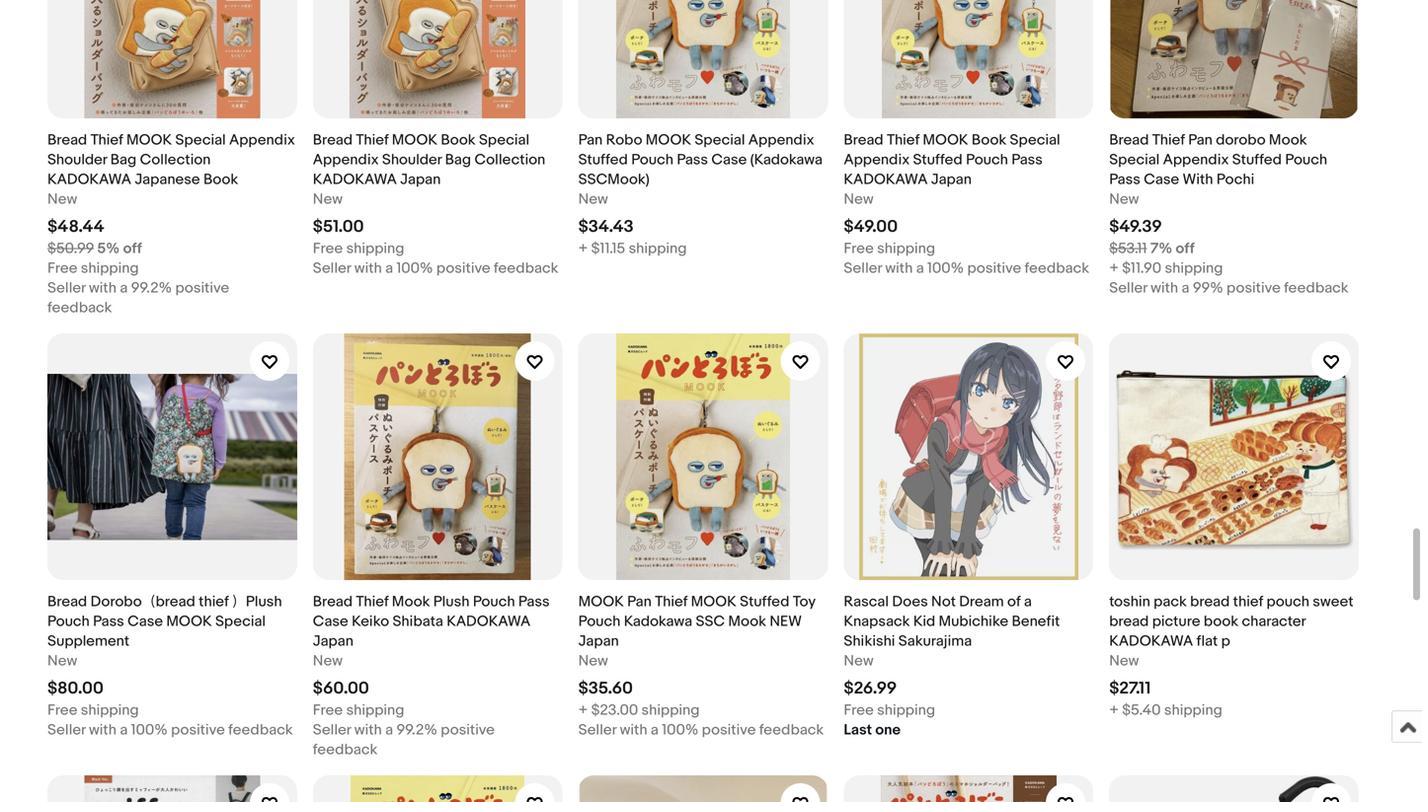 Task type: locate. For each thing, give the bounding box(es) containing it.
flat
[[1197, 633, 1218, 651]]

dorobo
[[1216, 132, 1266, 149]]

pan left robo
[[578, 132, 603, 149]]

bread inside bread dorobo（bread thief ）plush pouch pass case mook special supplement new $80.00 free shipping seller with a 100% positive feedback
[[47, 594, 87, 612]]

$26.99
[[844, 679, 897, 700]]

case left keiko
[[313, 614, 348, 631]]

free inside rascal does not dream of a knapsack kid mubichike benefit shikishi sakurajima new $26.99 free shipping last one
[[844, 702, 874, 720]]

mook
[[126, 132, 172, 149], [392, 132, 438, 149], [646, 132, 691, 149], [923, 132, 969, 149], [578, 594, 624, 612], [691, 594, 737, 612], [166, 614, 212, 631]]

shibata
[[393, 614, 443, 631]]

seller down $23.00
[[578, 722, 617, 740]]

mook inside bread dorobo（bread thief ）plush pouch pass case mook special supplement new $80.00 free shipping seller with a 100% positive feedback
[[166, 614, 212, 631]]

1 collection from the left
[[140, 151, 211, 169]]

0 horizontal spatial thief
[[199, 594, 229, 612]]

$60.00 text field
[[313, 679, 369, 700]]

shoulder
[[47, 151, 107, 169], [382, 151, 442, 169]]

shipping right $11.15
[[629, 240, 687, 258]]

shipping inside rascal does not dream of a knapsack kid mubichike benefit shikishi sakurajima new $26.99 free shipping last one
[[877, 702, 935, 720]]

kadokawa up $51.00 text box
[[313, 171, 397, 189]]

thief up $51.00 text box
[[356, 132, 389, 149]]

1 horizontal spatial seller with a 100% positive feedback text field
[[313, 259, 558, 279]]

collection inside bread thief mook special appendix shoulder bag collection kadokawa japanese book new $48.44 $50.99 5% off free shipping seller with a 99.2% positive feedback
[[140, 151, 211, 169]]

new inside rascal does not dream of a knapsack kid mubichike benefit shikishi sakurajima new $26.99 free shipping last one
[[844, 653, 874, 671]]

supplement
[[47, 633, 129, 651]]

japan for $60.00
[[313, 633, 354, 651]]

thief up with
[[1152, 132, 1185, 149]]

free shipping text field down $60.00 text box
[[313, 701, 404, 721]]

with down '$80.00' text box
[[89, 722, 117, 740]]

appendix inside bread thief mook special appendix shoulder bag collection kadokawa japanese book new $48.44 $50.99 5% off free shipping seller with a 99.2% positive feedback
[[229, 132, 295, 149]]

book
[[1204, 614, 1239, 631]]

with
[[354, 260, 382, 278], [885, 260, 913, 278], [89, 280, 117, 298], [1151, 280, 1178, 298], [89, 722, 117, 740], [354, 722, 382, 740], [620, 722, 648, 740]]

$53.11
[[1109, 240, 1147, 258]]

1 horizontal spatial 99.2%
[[397, 722, 437, 740]]

kadokawa inside bread thief mook book special appendix stuffed pouch pass kadokawa japan new $49.00 free shipping seller with a 100% positive feedback
[[844, 171, 928, 189]]

1 horizontal spatial book
[[441, 132, 476, 149]]

pouch
[[1267, 594, 1310, 612]]

last
[[844, 722, 872, 740]]

shoulder inside bread thief mook special appendix shoulder bag collection kadokawa japanese book new $48.44 $50.99 5% off free shipping seller with a 99.2% positive feedback
[[47, 151, 107, 169]]

+
[[578, 240, 588, 258], [1109, 260, 1119, 278], [578, 702, 588, 720], [1109, 702, 1119, 720]]

0 vertical spatial seller with a 100% positive feedback text field
[[313, 259, 558, 279]]

seller inside bread thief mook book special appendix shoulder bag collection kadokawa japan new $51.00 free shipping seller with a 100% positive feedback
[[313, 260, 351, 278]]

1 off from the left
[[123, 240, 142, 258]]

Seller with a 100% positive feedback text field
[[844, 259, 1089, 279], [578, 721, 824, 741]]

seller inside bread dorobo（bread thief ）plush pouch pass case mook special supplement new $80.00 free shipping seller with a 100% positive feedback
[[47, 722, 86, 740]]

1 vertical spatial bread
[[1109, 614, 1149, 631]]

free down $51.00 text box
[[313, 240, 343, 258]]

japan inside "bread thief mook plush pouch pass case keiko shibata kadokawa japan new $60.00 free shipping seller with a 99.2% positive feedback"
[[313, 633, 354, 651]]

case inside pan robo mook special appendix stuffed pouch pass case (kadokawa sscmook) new $34.43 + $11.15 shipping
[[711, 151, 747, 169]]

free down '$80.00' text box
[[47, 702, 77, 720]]

japan
[[400, 171, 441, 189], [931, 171, 972, 189], [313, 633, 354, 651], [578, 633, 619, 651]]

bread for free
[[47, 594, 87, 612]]

shipping right "$5.40"
[[1164, 702, 1223, 720]]

sscmook)
[[578, 171, 650, 189]]

special inside bread thief mook book special appendix stuffed pouch pass kadokawa japan new $49.00 free shipping seller with a 100% positive feedback
[[1010, 132, 1060, 149]]

1 thief from the left
[[199, 594, 229, 612]]

1 vertical spatial 99.2%
[[397, 722, 437, 740]]

with down $51.00 text box
[[354, 260, 382, 278]]

1 horizontal spatial bag
[[445, 151, 471, 169]]

thief
[[199, 594, 229, 612], [1233, 594, 1263, 612]]

thief inside "bread thief mook plush pouch pass case keiko shibata kadokawa japan new $60.00 free shipping seller with a 99.2% positive feedback"
[[356, 594, 389, 612]]

free up last
[[844, 702, 874, 720]]

1 horizontal spatial bread
[[1190, 594, 1230, 612]]

1 vertical spatial seller with a 99.2% positive feedback text field
[[313, 721, 563, 761]]

shipping inside pan robo mook special appendix stuffed pouch pass case (kadokawa sscmook) new $34.43 + $11.15 shipping
[[629, 240, 687, 258]]

1 vertical spatial seller with a 100% positive feedback text field
[[578, 721, 824, 741]]

previous price $50.99 5% off text field
[[47, 239, 142, 259]]

thief inside bread thief mook special appendix shoulder bag collection kadokawa japanese book new $48.44 $50.99 5% off free shipping seller with a 99.2% positive feedback
[[90, 132, 123, 149]]

picture
[[1152, 614, 1201, 631]]

1 horizontal spatial shoulder
[[382, 151, 442, 169]]

99.2%
[[131, 280, 172, 298], [397, 722, 437, 740]]

1 shoulder from the left
[[47, 151, 107, 169]]

new up $60.00 text box
[[313, 653, 343, 671]]

+ down the '$53.11'
[[1109, 260, 1119, 278]]

+ down $35.60
[[578, 702, 588, 720]]

bread
[[47, 132, 87, 149], [313, 132, 353, 149], [844, 132, 884, 149], [1109, 132, 1149, 149], [47, 594, 87, 612], [313, 594, 353, 612]]

stuffed
[[578, 151, 628, 169], [913, 151, 963, 169], [1232, 151, 1282, 169], [740, 594, 790, 612]]

0 horizontal spatial bag
[[110, 151, 137, 169]]

mook up shibata
[[392, 594, 430, 612]]

off right 5%
[[123, 240, 142, 258]]

pouch inside "bread thief mook plush pouch pass case keiko shibata kadokawa japan new $60.00 free shipping seller with a 99.2% positive feedback"
[[473, 594, 515, 612]]

plush
[[433, 594, 470, 612]]

bag
[[110, 151, 137, 169], [445, 151, 471, 169]]

off right 7% at the right of the page
[[1176, 240, 1195, 258]]

mook right ssc
[[728, 614, 766, 631]]

+ down $27.11 'text field'
[[1109, 702, 1119, 720]]

book
[[441, 132, 476, 149], [972, 132, 1007, 149], [203, 171, 238, 189]]

2 horizontal spatial pan
[[1188, 132, 1213, 149]]

New text field
[[313, 190, 343, 210], [578, 190, 608, 210], [844, 190, 874, 210], [313, 652, 343, 672], [578, 652, 608, 672], [1109, 652, 1139, 672]]

shipping up one
[[877, 702, 935, 720]]

2 horizontal spatial book
[[972, 132, 1007, 149]]

bread for $60.00
[[313, 594, 353, 612]]

appendix inside bread thief mook book special appendix shoulder bag collection kadokawa japan new $51.00 free shipping seller with a 100% positive feedback
[[313, 151, 379, 169]]

new text field down the sscmook)
[[578, 190, 608, 210]]

japan for $49.00
[[931, 171, 972, 189]]

bread up the $49.00 at the right top of the page
[[844, 132, 884, 149]]

special
[[175, 132, 226, 149], [479, 132, 529, 149], [695, 132, 745, 149], [1010, 132, 1060, 149], [1109, 151, 1160, 169], [215, 614, 266, 631]]

bread up $51.00 text box
[[313, 132, 353, 149]]

shipping inside bread thief mook book special appendix shoulder bag collection kadokawa japan new $51.00 free shipping seller with a 100% positive feedback
[[346, 240, 404, 258]]

0 horizontal spatial pan
[[578, 132, 603, 149]]

robo
[[606, 132, 642, 149]]

thief up kadokawa
[[655, 594, 688, 612]]

free shipping text field up one
[[844, 701, 935, 721]]

thief up character
[[1233, 594, 1263, 612]]

1 bag from the left
[[110, 151, 137, 169]]

kid
[[913, 614, 935, 631]]

stuffed inside pan robo mook special appendix stuffed pouch pass case (kadokawa sscmook) new $34.43 + $11.15 shipping
[[578, 151, 628, 169]]

）plush
[[232, 594, 282, 612]]

0 vertical spatial mook
[[1269, 132, 1307, 149]]

2 shoulder from the left
[[382, 151, 442, 169]]

japan inside bread thief mook book special appendix stuffed pouch pass kadokawa japan new $49.00 free shipping seller with a 100% positive feedback
[[931, 171, 972, 189]]

thief inside bread thief mook book special appendix shoulder bag collection kadokawa japan new $51.00 free shipping seller with a 100% positive feedback
[[356, 132, 389, 149]]

100% inside bread thief mook book special appendix shoulder bag collection kadokawa japan new $51.00 free shipping seller with a 100% positive feedback
[[397, 260, 433, 278]]

free down the $49.00 at the right top of the page
[[844, 240, 874, 258]]

bread down toshin
[[1109, 614, 1149, 631]]

free down $60.00 text box
[[313, 702, 343, 720]]

$50.99
[[47, 240, 94, 258]]

thief up the $49.00 at the right top of the page
[[887, 132, 920, 149]]

1 horizontal spatial collection
[[475, 151, 546, 169]]

Last one text field
[[844, 721, 901, 741]]

free shipping text field down $51.00 text box
[[313, 239, 404, 259]]

new text field for $51.00
[[313, 190, 343, 210]]

shipping up 99%
[[1165, 260, 1223, 278]]

with down $60.00
[[354, 722, 382, 740]]

benefit
[[1012, 614, 1060, 631]]

free shipping text field down $49.00 text field
[[844, 239, 935, 259]]

kadokawa up $48.44
[[47, 171, 131, 189]]

new inside bread dorobo（bread thief ）plush pouch pass case mook special supplement new $80.00 free shipping seller with a 100% positive feedback
[[47, 653, 77, 671]]

book inside bread thief mook book special appendix shoulder bag collection kadokawa japan new $51.00 free shipping seller with a 100% positive feedback
[[441, 132, 476, 149]]

0 vertical spatial bread
[[1190, 594, 1230, 612]]

0 vertical spatial seller with a 99.2% positive feedback text field
[[47, 279, 297, 318]]

free shipping text field down '$80.00' text box
[[47, 701, 139, 721]]

new up $49.00 text field
[[844, 191, 874, 209]]

seller down $51.00 text box
[[313, 260, 351, 278]]

0 horizontal spatial 99.2%
[[131, 280, 172, 298]]

thief left ）plush
[[199, 594, 229, 612]]

bread up 'supplement'
[[47, 594, 87, 612]]

bread up '$49.39'
[[1109, 132, 1149, 149]]

new down the sscmook)
[[578, 191, 608, 209]]

mook right dorobo
[[1269, 132, 1307, 149]]

new
[[47, 191, 77, 209], [313, 191, 343, 209], [578, 191, 608, 209], [844, 191, 874, 209], [1109, 191, 1139, 209], [47, 653, 77, 671], [313, 653, 343, 671], [578, 653, 608, 671], [844, 653, 874, 671], [1109, 653, 1139, 671]]

$51.00
[[313, 217, 364, 238]]

new text field up '$80.00' text box
[[47, 652, 77, 672]]

ssc
[[696, 614, 725, 631]]

Seller with a 99% positive feedback text field
[[1109, 279, 1349, 298]]

with down the + $11.90 shipping text field
[[1151, 280, 1178, 298]]

does
[[892, 594, 928, 612]]

new text field up '$49.39'
[[1109, 190, 1139, 210]]

pan inside bread thief pan dorobo mook special appendix stuffed pouch pass case with pochi new $49.39 $53.11 7% off + $11.90 shipping seller with a 99% positive feedback
[[1188, 132, 1213, 149]]

appendix
[[229, 132, 295, 149], [748, 132, 814, 149], [313, 151, 379, 169], [844, 151, 910, 169], [1163, 151, 1229, 169]]

shipping down '$80.00' text box
[[81, 702, 139, 720]]

pass
[[677, 151, 708, 169], [1012, 151, 1043, 169], [1109, 171, 1141, 189], [518, 594, 550, 612], [93, 614, 124, 631]]

$27.11
[[1109, 679, 1151, 700]]

bag inside bread thief mook special appendix shoulder bag collection kadokawa japanese book new $48.44 $50.99 5% off free shipping seller with a 99.2% positive feedback
[[110, 151, 137, 169]]

pack
[[1154, 594, 1187, 612]]

bread thief mook book special appendix stuffed pouch pass kadokawa japan new $49.00 free shipping seller with a 100% positive feedback
[[844, 132, 1089, 278]]

$60.00
[[313, 679, 369, 700]]

pan up kadokawa
[[627, 594, 652, 612]]

seller with a 100% positive feedback text field for $49.00
[[844, 259, 1089, 279]]

mook
[[1269, 132, 1307, 149], [392, 594, 430, 612], [728, 614, 766, 631]]

$51.00 text field
[[313, 217, 364, 238]]

new text field up $48.44
[[47, 190, 77, 210]]

seller down free shipping text box
[[47, 280, 86, 298]]

off inside bread thief mook special appendix shoulder bag collection kadokawa japanese book new $48.44 $50.99 5% off free shipping seller with a 99.2% positive feedback
[[123, 240, 142, 258]]

new down shikishi
[[844, 653, 874, 671]]

bread up keiko
[[313, 594, 353, 612]]

free inside bread thief mook special appendix shoulder bag collection kadokawa japanese book new $48.44 $50.99 5% off free shipping seller with a 99.2% positive feedback
[[47, 260, 77, 278]]

1 horizontal spatial seller with a 100% positive feedback text field
[[844, 259, 1089, 279]]

new inside pan robo mook special appendix stuffed pouch pass case (kadokawa sscmook) new $34.43 + $11.15 shipping
[[578, 191, 608, 209]]

pan
[[578, 132, 603, 149], [1188, 132, 1213, 149], [627, 594, 652, 612]]

1 horizontal spatial thief
[[1233, 594, 1263, 612]]

new up $27.11
[[1109, 653, 1139, 671]]

shipping down $60.00 text box
[[346, 702, 404, 720]]

p
[[1221, 633, 1230, 651]]

pouch
[[631, 151, 674, 169], [966, 151, 1008, 169], [1285, 151, 1328, 169], [473, 594, 515, 612], [47, 614, 90, 631], [578, 614, 621, 631]]

1 vertical spatial seller with a 100% positive feedback text field
[[47, 721, 293, 741]]

bread up book on the right of page
[[1190, 594, 1230, 612]]

thief up keiko
[[356, 594, 389, 612]]

seller down $60.00
[[313, 722, 351, 740]]

+ inside pan robo mook special appendix stuffed pouch pass case (kadokawa sscmook) new $34.43 + $11.15 shipping
[[578, 240, 588, 258]]

shipping down $51.00 text box
[[346, 240, 404, 258]]

0 horizontal spatial off
[[123, 240, 142, 258]]

shipping right $23.00
[[642, 702, 700, 720]]

2 off from the left
[[1176, 240, 1195, 258]]

shipping
[[346, 240, 404, 258], [629, 240, 687, 258], [877, 240, 935, 258], [81, 260, 139, 278], [1165, 260, 1223, 278], [81, 702, 139, 720], [346, 702, 404, 720], [642, 702, 700, 720], [877, 702, 935, 720], [1164, 702, 1223, 720]]

positive
[[436, 260, 490, 278], [967, 260, 1021, 278], [175, 280, 229, 298], [1227, 280, 1281, 298], [171, 722, 225, 740], [441, 722, 495, 740], [702, 722, 756, 740]]

case left "(kadokawa" on the right of the page
[[711, 151, 747, 169]]

0 vertical spatial 99.2%
[[131, 280, 172, 298]]

new text field for $48.44
[[47, 190, 77, 210]]

1 horizontal spatial mook
[[728, 614, 766, 631]]

new up $48.44
[[47, 191, 77, 209]]

100% inside bread dorobo（bread thief ）plush pouch pass case mook special supplement new $80.00 free shipping seller with a 100% positive feedback
[[131, 722, 168, 740]]

0 vertical spatial seller with a 100% positive feedback text field
[[844, 259, 1089, 279]]

new up '$49.39'
[[1109, 191, 1139, 209]]

off
[[123, 240, 142, 258], [1176, 240, 1195, 258]]

new inside bread thief mook book special appendix stuffed pouch pass kadokawa japan new $49.00 free shipping seller with a 100% positive feedback
[[844, 191, 874, 209]]

1 horizontal spatial pan
[[627, 594, 652, 612]]

1 vertical spatial mook
[[392, 594, 430, 612]]

new text field up $27.11
[[1109, 652, 1139, 672]]

new up $35.60 text field
[[578, 653, 608, 671]]

bread inside bread thief mook book special appendix shoulder bag collection kadokawa japan new $51.00 free shipping seller with a 100% positive feedback
[[313, 132, 353, 149]]

seller with a 100% positive feedback text field for $35.60
[[578, 721, 824, 741]]

bread up $48.44
[[47, 132, 87, 149]]

Seller with a 99.2% positive feedback text field
[[47, 279, 297, 318], [313, 721, 563, 761]]

bread for $51.00
[[313, 132, 353, 149]]

kadokawa down "picture"
[[1109, 633, 1193, 651]]

with down free shipping text box
[[89, 280, 117, 298]]

thief inside toshin pack bread thief pouch sweet bread picture book character kadokawa flat p new $27.11 + $5.40 shipping
[[1233, 594, 1263, 612]]

Seller with a 100% positive feedback text field
[[313, 259, 558, 279], [47, 721, 293, 741]]

dream
[[959, 594, 1004, 612]]

feedback
[[494, 260, 558, 278], [1025, 260, 1089, 278], [1284, 280, 1349, 298], [47, 299, 112, 317], [228, 722, 293, 740], [759, 722, 824, 740], [313, 742, 378, 760]]

0 horizontal spatial mook
[[392, 594, 430, 612]]

knapsack
[[844, 614, 910, 631]]

a
[[385, 260, 393, 278], [916, 260, 924, 278], [120, 280, 128, 298], [1182, 280, 1190, 298], [1024, 594, 1032, 612], [120, 722, 128, 740], [385, 722, 393, 740], [651, 722, 659, 740]]

new inside toshin pack bread thief pouch sweet bread picture book character kadokawa flat p new $27.11 + $5.40 shipping
[[1109, 653, 1139, 671]]

new inside bread thief pan dorobo mook special appendix stuffed pouch pass case with pochi new $49.39 $53.11 7% off + $11.90 shipping seller with a 99% positive feedback
[[1109, 191, 1139, 209]]

0 horizontal spatial shoulder
[[47, 151, 107, 169]]

mook inside mook pan thief mook stuffed toy pouch kadokawa ssc mook new japan new $35.60 + $23.00 shipping seller with a 100% positive feedback
[[728, 614, 766, 631]]

thief inside bread dorobo（bread thief ）plush pouch pass case mook special supplement new $80.00 free shipping seller with a 100% positive feedback
[[199, 594, 229, 612]]

free shipping text field for $51.00
[[313, 239, 404, 259]]

seller down $11.90
[[1109, 280, 1148, 298]]

book inside bread thief mook special appendix shoulder bag collection kadokawa japanese book new $48.44 $50.99 5% off free shipping seller with a 99.2% positive feedback
[[203, 171, 238, 189]]

new up '$80.00' text box
[[47, 653, 77, 671]]

appendix inside pan robo mook special appendix stuffed pouch pass case (kadokawa sscmook) new $34.43 + $11.15 shipping
[[748, 132, 814, 149]]

positive inside bread thief pan dorobo mook special appendix stuffed pouch pass case with pochi new $49.39 $53.11 7% off + $11.90 shipping seller with a 99% positive feedback
[[1227, 280, 1281, 298]]

new text field for $60.00
[[313, 652, 343, 672]]

(kadokawa
[[750, 151, 823, 169]]

bread inside bread thief pan dorobo mook special appendix stuffed pouch pass case with pochi new $49.39 $53.11 7% off + $11.90 shipping seller with a 99% positive feedback
[[1109, 132, 1149, 149]]

$48.44
[[47, 217, 104, 238]]

collection
[[140, 151, 211, 169], [475, 151, 546, 169]]

100%
[[397, 260, 433, 278], [927, 260, 964, 278], [131, 722, 168, 740], [662, 722, 699, 740]]

+ $11.90 shipping text field
[[1109, 259, 1223, 279]]

99%
[[1193, 280, 1223, 298]]

new text field for $34.43
[[578, 190, 608, 210]]

with down + $23.00 shipping 'text box'
[[620, 722, 648, 740]]

with down $49.00 text field
[[885, 260, 913, 278]]

seller down '$80.00' text box
[[47, 722, 86, 740]]

pan up with
[[1188, 132, 1213, 149]]

new up $51.00 text box
[[313, 191, 343, 209]]

0 horizontal spatial seller with a 99.2% positive feedback text field
[[47, 279, 297, 318]]

stuffed inside bread thief pan dorobo mook special appendix stuffed pouch pass case with pochi new $49.39 $53.11 7% off + $11.90 shipping seller with a 99% positive feedback
[[1232, 151, 1282, 169]]

new text field up $51.00 text box
[[313, 190, 343, 210]]

0 horizontal spatial collection
[[140, 151, 211, 169]]

kadokawa for $51.00
[[313, 171, 397, 189]]

0 horizontal spatial book
[[203, 171, 238, 189]]

case down dorobo（bread
[[128, 614, 163, 631]]

character
[[1242, 614, 1306, 631]]

sakurajima
[[899, 633, 972, 651]]

0 horizontal spatial seller with a 100% positive feedback text field
[[578, 721, 824, 741]]

stuffed inside mook pan thief mook stuffed toy pouch kadokawa ssc mook new japan new $35.60 + $23.00 shipping seller with a 100% positive feedback
[[740, 594, 790, 612]]

+ $5.40 shipping text field
[[1109, 701, 1223, 721]]

1 horizontal spatial off
[[1176, 240, 1195, 258]]

shipping inside "bread thief mook plush pouch pass case keiko shibata kadokawa japan new $60.00 free shipping seller with a 99.2% positive feedback"
[[346, 702, 404, 720]]

new text field up $49.00 text field
[[844, 190, 874, 210]]

thief for $49.00
[[887, 132, 920, 149]]

2 horizontal spatial mook
[[1269, 132, 1307, 149]]

new text field up $35.60 text field
[[578, 652, 608, 672]]

7%
[[1150, 240, 1173, 258]]

new text field for $35.60
[[578, 652, 608, 672]]

$27.11 text field
[[1109, 679, 1151, 700]]

thief up $48.44
[[90, 132, 123, 149]]

thief inside bread thief mook book special appendix stuffed pouch pass kadokawa japan new $49.00 free shipping seller with a 100% positive feedback
[[887, 132, 920, 149]]

pass inside bread thief mook book special appendix stuffed pouch pass kadokawa japan new $49.00 free shipping seller with a 100% positive feedback
[[1012, 151, 1043, 169]]

kadokawa for $49.00
[[844, 171, 928, 189]]

New text field
[[47, 190, 77, 210], [1109, 190, 1139, 210], [47, 652, 77, 672], [844, 652, 874, 672]]

special inside pan robo mook special appendix stuffed pouch pass case (kadokawa sscmook) new $34.43 + $11.15 shipping
[[695, 132, 745, 149]]

free
[[313, 240, 343, 258], [844, 240, 874, 258], [47, 260, 77, 278], [47, 702, 77, 720], [313, 702, 343, 720], [844, 702, 874, 720]]

free inside bread thief mook book special appendix shoulder bag collection kadokawa japan new $51.00 free shipping seller with a 100% positive feedback
[[313, 240, 343, 258]]

with inside mook pan thief mook stuffed toy pouch kadokawa ssc mook new japan new $35.60 + $23.00 shipping seller with a 100% positive feedback
[[620, 722, 648, 740]]

5%
[[97, 240, 120, 258]]

with inside bread thief mook book special appendix stuffed pouch pass kadokawa japan new $49.00 free shipping seller with a 100% positive feedback
[[885, 260, 913, 278]]

$23.00
[[591, 702, 638, 720]]

new text field for $80.00
[[47, 652, 77, 672]]

seller
[[313, 260, 351, 278], [844, 260, 882, 278], [47, 280, 86, 298], [1109, 280, 1148, 298], [47, 722, 86, 740], [313, 722, 351, 740], [578, 722, 617, 740]]

dorobo（bread
[[90, 594, 195, 612]]

bread
[[1190, 594, 1230, 612], [1109, 614, 1149, 631]]

bread for pochi
[[1109, 132, 1149, 149]]

new text field down shikishi
[[844, 652, 874, 672]]

case left with
[[1144, 171, 1179, 189]]

kadokawa
[[47, 171, 131, 189], [313, 171, 397, 189], [844, 171, 928, 189], [447, 614, 531, 631], [1109, 633, 1193, 651]]

shipping down 5%
[[81, 260, 139, 278]]

case
[[711, 151, 747, 169], [1144, 171, 1179, 189], [128, 614, 163, 631], [313, 614, 348, 631]]

book for $51.00
[[441, 132, 476, 149]]

bread for $49.00
[[844, 132, 884, 149]]

+ $23.00 shipping text field
[[578, 701, 700, 721]]

new text field up $60.00 text box
[[313, 652, 343, 672]]

kadokawa down plush
[[447, 614, 531, 631]]

2 thief from the left
[[1233, 594, 1263, 612]]

stuffed inside bread thief mook book special appendix stuffed pouch pass kadokawa japan new $49.00 free shipping seller with a 100% positive feedback
[[913, 151, 963, 169]]

seller down the $49.00 at the right top of the page
[[844, 260, 882, 278]]

0 horizontal spatial seller with a 100% positive feedback text field
[[47, 721, 293, 741]]

shipping down $49.00 text field
[[877, 240, 935, 258]]

+ left $11.15
[[578, 240, 588, 258]]

pass inside "bread thief mook plush pouch pass case keiko shibata kadokawa japan new $60.00 free shipping seller with a 99.2% positive feedback"
[[518, 594, 550, 612]]

free down $50.99 on the top left
[[47, 260, 77, 278]]

pan inside pan robo mook special appendix stuffed pouch pass case (kadokawa sscmook) new $34.43 + $11.15 shipping
[[578, 132, 603, 149]]

kadokawa up $49.00 text field
[[844, 171, 928, 189]]

seller with a 100% positive feedback text field for $80.00
[[47, 721, 293, 741]]

mook inside bread thief mook book special appendix stuffed pouch pass kadokawa japan new $49.00 free shipping seller with a 100% positive feedback
[[923, 132, 969, 149]]

2 collection from the left
[[475, 151, 546, 169]]

bread inside bread thief mook book special appendix stuffed pouch pass kadokawa japan new $49.00 free shipping seller with a 100% positive feedback
[[844, 132, 884, 149]]

+ $11.15 shipping text field
[[578, 239, 687, 259]]

thief inside bread thief pan dorobo mook special appendix stuffed pouch pass case with pochi new $49.39 $53.11 7% off + $11.90 shipping seller with a 99% positive feedback
[[1152, 132, 1185, 149]]

Free shipping text field
[[313, 239, 404, 259], [844, 239, 935, 259], [47, 701, 139, 721], [313, 701, 404, 721], [844, 701, 935, 721]]

2 vertical spatial mook
[[728, 614, 766, 631]]

one
[[876, 722, 901, 740]]

2 bag from the left
[[445, 151, 471, 169]]

$11.15
[[591, 240, 625, 258]]

thief
[[90, 132, 123, 149], [356, 132, 389, 149], [887, 132, 920, 149], [1152, 132, 1185, 149], [356, 594, 389, 612], [655, 594, 688, 612]]

toshin
[[1109, 594, 1150, 612]]



Task type: describe. For each thing, give the bounding box(es) containing it.
seller inside "bread thief mook plush pouch pass case keiko shibata kadokawa japan new $60.00 free shipping seller with a 99.2% positive feedback"
[[313, 722, 351, 740]]

$5.40
[[1122, 702, 1161, 720]]

thief for $51.00
[[356, 132, 389, 149]]

new inside mook pan thief mook stuffed toy pouch kadokawa ssc mook new japan new $35.60 + $23.00 shipping seller with a 100% positive feedback
[[578, 653, 608, 671]]

pass inside pan robo mook special appendix stuffed pouch pass case (kadokawa sscmook) new $34.43 + $11.15 shipping
[[677, 151, 708, 169]]

free shipping text field for $26.99
[[844, 701, 935, 721]]

seller inside bread thief pan dorobo mook special appendix stuffed pouch pass case with pochi new $49.39 $53.11 7% off + $11.90 shipping seller with a 99% positive feedback
[[1109, 280, 1148, 298]]

pouch inside mook pan thief mook stuffed toy pouch kadokawa ssc mook new japan new $35.60 + $23.00 shipping seller with a 100% positive feedback
[[578, 614, 621, 631]]

with inside bread thief pan dorobo mook special appendix stuffed pouch pass case with pochi new $49.39 $53.11 7% off + $11.90 shipping seller with a 99% positive feedback
[[1151, 280, 1178, 298]]

feedback inside bread thief mook special appendix shoulder bag collection kadokawa japanese book new $48.44 $50.99 5% off free shipping seller with a 99.2% positive feedback
[[47, 299, 112, 317]]

new inside bread thief mook book special appendix shoulder bag collection kadokawa japan new $51.00 free shipping seller with a 100% positive feedback
[[313, 191, 343, 209]]

with inside bread thief mook book special appendix shoulder bag collection kadokawa japan new $51.00 free shipping seller with a 100% positive feedback
[[354, 260, 382, 278]]

Free shipping text field
[[47, 259, 139, 279]]

special inside bread thief mook special appendix shoulder bag collection kadokawa japanese book new $48.44 $50.99 5% off free shipping seller with a 99.2% positive feedback
[[175, 132, 226, 149]]

a inside rascal does not dream of a knapsack kid mubichike benefit shikishi sakurajima new $26.99 free shipping last one
[[1024, 594, 1032, 612]]

toshin pack bread thief pouch sweet bread picture book character kadokawa flat p new $27.11 + $5.40 shipping
[[1109, 594, 1354, 720]]

with inside "bread thief mook plush pouch pass case keiko shibata kadokawa japan new $60.00 free shipping seller with a 99.2% positive feedback"
[[354, 722, 382, 740]]

of
[[1007, 594, 1021, 612]]

free inside bread dorobo（bread thief ）plush pouch pass case mook special supplement new $80.00 free shipping seller with a 100% positive feedback
[[47, 702, 77, 720]]

free shipping text field for $49.00
[[844, 239, 935, 259]]

with inside bread thief mook special appendix shoulder bag collection kadokawa japanese book new $48.44 $50.99 5% off free shipping seller with a 99.2% positive feedback
[[89, 280, 117, 298]]

a inside bread thief mook special appendix shoulder bag collection kadokawa japanese book new $48.44 $50.99 5% off free shipping seller with a 99.2% positive feedback
[[120, 280, 128, 298]]

shoulder inside bread thief mook book special appendix shoulder bag collection kadokawa japan new $51.00 free shipping seller with a 100% positive feedback
[[382, 151, 442, 169]]

special inside bread dorobo（bread thief ）plush pouch pass case mook special supplement new $80.00 free shipping seller with a 100% positive feedback
[[215, 614, 266, 631]]

toy
[[793, 594, 815, 612]]

99.2% inside bread thief mook special appendix shoulder bag collection kadokawa japanese book new $48.44 $50.99 5% off free shipping seller with a 99.2% positive feedback
[[131, 280, 172, 298]]

+ inside toshin pack bread thief pouch sweet bread picture book character kadokawa flat p new $27.11 + $5.40 shipping
[[1109, 702, 1119, 720]]

with
[[1183, 171, 1213, 189]]

thief inside mook pan thief mook stuffed toy pouch kadokawa ssc mook new japan new $35.60 + $23.00 shipping seller with a 100% positive feedback
[[655, 594, 688, 612]]

positive inside bread dorobo（bread thief ）plush pouch pass case mook special supplement new $80.00 free shipping seller with a 100% positive feedback
[[171, 722, 225, 740]]

shipping inside mook pan thief mook stuffed toy pouch kadokawa ssc mook new japan new $35.60 + $23.00 shipping seller with a 100% positive feedback
[[642, 702, 700, 720]]

seller inside mook pan thief mook stuffed toy pouch kadokawa ssc mook new japan new $35.60 + $23.00 shipping seller with a 100% positive feedback
[[578, 722, 617, 740]]

$34.43
[[578, 217, 634, 238]]

new inside "bread thief mook plush pouch pass case keiko shibata kadokawa japan new $60.00 free shipping seller with a 99.2% positive feedback"
[[313, 653, 343, 671]]

mook inside bread thief mook special appendix shoulder bag collection kadokawa japanese book new $48.44 $50.99 5% off free shipping seller with a 99.2% positive feedback
[[126, 132, 172, 149]]

mook inside "bread thief mook plush pouch pass case keiko shibata kadokawa japan new $60.00 free shipping seller with a 99.2% positive feedback"
[[392, 594, 430, 612]]

appendix inside bread thief mook book special appendix stuffed pouch pass kadokawa japan new $49.00 free shipping seller with a 100% positive feedback
[[844, 151, 910, 169]]

0 horizontal spatial bread
[[1109, 614, 1149, 631]]

+ inside bread thief pan dorobo mook special appendix stuffed pouch pass case with pochi new $49.39 $53.11 7% off + $11.90 shipping seller with a 99% positive feedback
[[1109, 260, 1119, 278]]

feedback inside mook pan thief mook stuffed toy pouch kadokawa ssc mook new japan new $35.60 + $23.00 shipping seller with a 100% positive feedback
[[759, 722, 824, 740]]

new text field for $49.39
[[1109, 190, 1139, 210]]

positive inside bread thief mook book special appendix shoulder bag collection kadokawa japan new $51.00 free shipping seller with a 100% positive feedback
[[436, 260, 490, 278]]

free shipping text field for $60.00
[[313, 701, 404, 721]]

shipping inside bread dorobo（bread thief ）plush pouch pass case mook special supplement new $80.00 free shipping seller with a 100% positive feedback
[[81, 702, 139, 720]]

positive inside bread thief mook special appendix shoulder bag collection kadokawa japanese book new $48.44 $50.99 5% off free shipping seller with a 99.2% positive feedback
[[175, 280, 229, 298]]

pan inside mook pan thief mook stuffed toy pouch kadokawa ssc mook new japan new $35.60 + $23.00 shipping seller with a 100% positive feedback
[[627, 594, 652, 612]]

kadokawa inside bread thief mook special appendix shoulder bag collection kadokawa japanese book new $48.44 $50.99 5% off free shipping seller with a 99.2% positive feedback
[[47, 171, 131, 189]]

$49.00 text field
[[844, 217, 898, 238]]

mook pan thief mook stuffed toy pouch kadokawa ssc mook new japan new $35.60 + $23.00 shipping seller with a 100% positive feedback
[[578, 594, 824, 740]]

seller with a 100% positive feedback text field for $51.00
[[313, 259, 558, 279]]

$26.99 text field
[[844, 679, 897, 700]]

$11.90
[[1122, 260, 1162, 278]]

bread thief mook special appendix shoulder bag collection kadokawa japanese book new $48.44 $50.99 5% off free shipping seller with a 99.2% positive feedback
[[47, 132, 295, 317]]

not
[[931, 594, 956, 612]]

$34.43 text field
[[578, 217, 634, 238]]

appendix inside bread thief pan dorobo mook special appendix stuffed pouch pass case with pochi new $49.39 $53.11 7% off + $11.90 shipping seller with a 99% positive feedback
[[1163, 151, 1229, 169]]

shipping inside bread thief pan dorobo mook special appendix stuffed pouch pass case with pochi new $49.39 $53.11 7% off + $11.90 shipping seller with a 99% positive feedback
[[1165, 260, 1223, 278]]

keiko
[[352, 614, 389, 631]]

case inside bread dorobo（bread thief ）plush pouch pass case mook special supplement new $80.00 free shipping seller with a 100% positive feedback
[[128, 614, 163, 631]]

pochi
[[1217, 171, 1255, 189]]

off inside bread thief pan dorobo mook special appendix stuffed pouch pass case with pochi new $49.39 $53.11 7% off + $11.90 shipping seller with a 99% positive feedback
[[1176, 240, 1195, 258]]

bread dorobo（bread thief ）plush pouch pass case mook special supplement new $80.00 free shipping seller with a 100% positive feedback
[[47, 594, 293, 740]]

new text field for $49.00
[[844, 190, 874, 210]]

rascal
[[844, 594, 889, 612]]

kadokawa
[[624, 614, 693, 631]]

bread thief mook plush pouch pass case keiko shibata kadokawa japan new $60.00 free shipping seller with a 99.2% positive feedback
[[313, 594, 550, 760]]

99.2% inside "bread thief mook plush pouch pass case keiko shibata kadokawa japan new $60.00 free shipping seller with a 99.2% positive feedback"
[[397, 722, 437, 740]]

$35.60 text field
[[578, 679, 633, 700]]

new inside bread thief mook special appendix shoulder bag collection kadokawa japanese book new $48.44 $50.99 5% off free shipping seller with a 99.2% positive feedback
[[47, 191, 77, 209]]

japanese
[[135, 171, 200, 189]]

bread thief pan dorobo mook special appendix stuffed pouch pass case with pochi new $49.39 $53.11 7% off + $11.90 shipping seller with a 99% positive feedback
[[1109, 132, 1349, 298]]

a inside mook pan thief mook stuffed toy pouch kadokawa ssc mook new japan new $35.60 + $23.00 shipping seller with a 100% positive feedback
[[651, 722, 659, 740]]

bag inside bread thief mook book special appendix shoulder bag collection kadokawa japan new $51.00 free shipping seller with a 100% positive feedback
[[445, 151, 471, 169]]

shipping inside bread thief mook book special appendix stuffed pouch pass kadokawa japan new $49.00 free shipping seller with a 100% positive feedback
[[877, 240, 935, 258]]

feedback inside bread dorobo（bread thief ）plush pouch pass case mook special supplement new $80.00 free shipping seller with a 100% positive feedback
[[228, 722, 293, 740]]

+ inside mook pan thief mook stuffed toy pouch kadokawa ssc mook new japan new $35.60 + $23.00 shipping seller with a 100% positive feedback
[[578, 702, 588, 720]]

kadokawa for $60.00
[[447, 614, 531, 631]]

japan inside mook pan thief mook stuffed toy pouch kadokawa ssc mook new japan new $35.60 + $23.00 shipping seller with a 100% positive feedback
[[578, 633, 619, 651]]

pouch inside bread thief mook book special appendix stuffed pouch pass kadokawa japan new $49.00 free shipping seller with a 100% positive feedback
[[966, 151, 1008, 169]]

free shipping text field for $80.00
[[47, 701, 139, 721]]

seller inside bread thief mook book special appendix stuffed pouch pass kadokawa japan new $49.00 free shipping seller with a 100% positive feedback
[[844, 260, 882, 278]]

kadokawa inside toshin pack bread thief pouch sweet bread picture book character kadokawa flat p new $27.11 + $5.40 shipping
[[1109, 633, 1193, 651]]

$49.39
[[1109, 217, 1162, 238]]

case inside "bread thief mook plush pouch pass case keiko shibata kadokawa japan new $60.00 free shipping seller with a 99.2% positive feedback"
[[313, 614, 348, 631]]

new text field for $27.11
[[1109, 652, 1139, 672]]

feedback inside bread thief mook book special appendix stuffed pouch pass kadokawa japan new $49.00 free shipping seller with a 100% positive feedback
[[1025, 260, 1089, 278]]

pan robo mook special appendix stuffed pouch pass case (kadokawa sscmook) new $34.43 + $11.15 shipping
[[578, 132, 823, 258]]

sweet
[[1313, 594, 1354, 612]]

bread thief mook book special appendix shoulder bag collection kadokawa japan new $51.00 free shipping seller with a 100% positive feedback
[[313, 132, 558, 278]]

case inside bread thief pan dorobo mook special appendix stuffed pouch pass case with pochi new $49.39 $53.11 7% off + $11.90 shipping seller with a 99% positive feedback
[[1144, 171, 1179, 189]]

collection inside bread thief mook book special appendix shoulder bag collection kadokawa japan new $51.00 free shipping seller with a 100% positive feedback
[[475, 151, 546, 169]]

book for $49.00
[[972, 132, 1007, 149]]

rascal does not dream of a knapsack kid mubichike benefit shikishi sakurajima new $26.99 free shipping last one
[[844, 594, 1060, 740]]

pass inside bread dorobo（bread thief ）plush pouch pass case mook special supplement new $80.00 free shipping seller with a 100% positive feedback
[[93, 614, 124, 631]]

free inside bread thief mook book special appendix stuffed pouch pass kadokawa japan new $49.00 free shipping seller with a 100% positive feedback
[[844, 240, 874, 258]]

mubichike
[[939, 614, 1009, 631]]

a inside bread dorobo（bread thief ）plush pouch pass case mook special supplement new $80.00 free shipping seller with a 100% positive feedback
[[120, 722, 128, 740]]

$80.00 text field
[[47, 679, 104, 700]]

bread for $48.44
[[47, 132, 87, 149]]

mook inside bread thief mook book special appendix shoulder bag collection kadokawa japan new $51.00 free shipping seller with a 100% positive feedback
[[392, 132, 438, 149]]

$48.44 text field
[[47, 217, 104, 238]]

pouch inside bread dorobo（bread thief ）plush pouch pass case mook special supplement new $80.00 free shipping seller with a 100% positive feedback
[[47, 614, 90, 631]]

feedback inside bread thief pan dorobo mook special appendix stuffed pouch pass case with pochi new $49.39 $53.11 7% off + $11.90 shipping seller with a 99% positive feedback
[[1284, 280, 1349, 298]]

positive inside mook pan thief mook stuffed toy pouch kadokawa ssc mook new japan new $35.60 + $23.00 shipping seller with a 100% positive feedback
[[702, 722, 756, 740]]

shipping inside toshin pack bread thief pouch sweet bread picture book character kadokawa flat p new $27.11 + $5.40 shipping
[[1164, 702, 1223, 720]]

previous price $53.11 7% off text field
[[1109, 239, 1195, 259]]

a inside bread thief mook book special appendix stuffed pouch pass kadokawa japan new $49.00 free shipping seller with a 100% positive feedback
[[916, 260, 924, 278]]

pouch inside pan robo mook special appendix stuffed pouch pass case (kadokawa sscmook) new $34.43 + $11.15 shipping
[[631, 151, 674, 169]]

$35.60
[[578, 679, 633, 700]]

new
[[770, 614, 802, 631]]

thief for pochi
[[1152, 132, 1185, 149]]

feedback inside "bread thief mook plush pouch pass case keiko shibata kadokawa japan new $60.00 free shipping seller with a 99.2% positive feedback"
[[313, 742, 378, 760]]

$49.00
[[844, 217, 898, 238]]

with inside bread dorobo（bread thief ）plush pouch pass case mook special supplement new $80.00 free shipping seller with a 100% positive feedback
[[89, 722, 117, 740]]

a inside "bread thief mook plush pouch pass case keiko shibata kadokawa japan new $60.00 free shipping seller with a 99.2% positive feedback"
[[385, 722, 393, 740]]

thief for $60.00
[[356, 594, 389, 612]]

1 horizontal spatial seller with a 99.2% positive feedback text field
[[313, 721, 563, 761]]

100% inside bread thief mook book special appendix stuffed pouch pass kadokawa japan new $49.00 free shipping seller with a 100% positive feedback
[[927, 260, 964, 278]]

free inside "bread thief mook plush pouch pass case keiko shibata kadokawa japan new $60.00 free shipping seller with a 99.2% positive feedback"
[[313, 702, 343, 720]]

positive inside bread thief mook book special appendix stuffed pouch pass kadokawa japan new $49.00 free shipping seller with a 100% positive feedback
[[967, 260, 1021, 278]]

special inside bread thief pan dorobo mook special appendix stuffed pouch pass case with pochi new $49.39 $53.11 7% off + $11.90 shipping seller with a 99% positive feedback
[[1109, 151, 1160, 169]]

new text field for $26.99
[[844, 652, 874, 672]]

$49.39 text field
[[1109, 217, 1162, 238]]

$80.00
[[47, 679, 104, 700]]

seller inside bread thief mook special appendix shoulder bag collection kadokawa japanese book new $48.44 $50.99 5% off free shipping seller with a 99.2% positive feedback
[[47, 280, 86, 298]]

japan for $51.00
[[400, 171, 441, 189]]

shikishi
[[844, 633, 895, 651]]

special inside bread thief mook book special appendix shoulder bag collection kadokawa japan new $51.00 free shipping seller with a 100% positive feedback
[[479, 132, 529, 149]]

thief for $48.44
[[90, 132, 123, 149]]

shipping inside bread thief mook special appendix shoulder bag collection kadokawa japanese book new $48.44 $50.99 5% off free shipping seller with a 99.2% positive feedback
[[81, 260, 139, 278]]

mook inside bread thief pan dorobo mook special appendix stuffed pouch pass case with pochi new $49.39 $53.11 7% off + $11.90 shipping seller with a 99% positive feedback
[[1269, 132, 1307, 149]]



Task type: vqa. For each thing, say whether or not it's contained in the screenshot.
right Save
no



